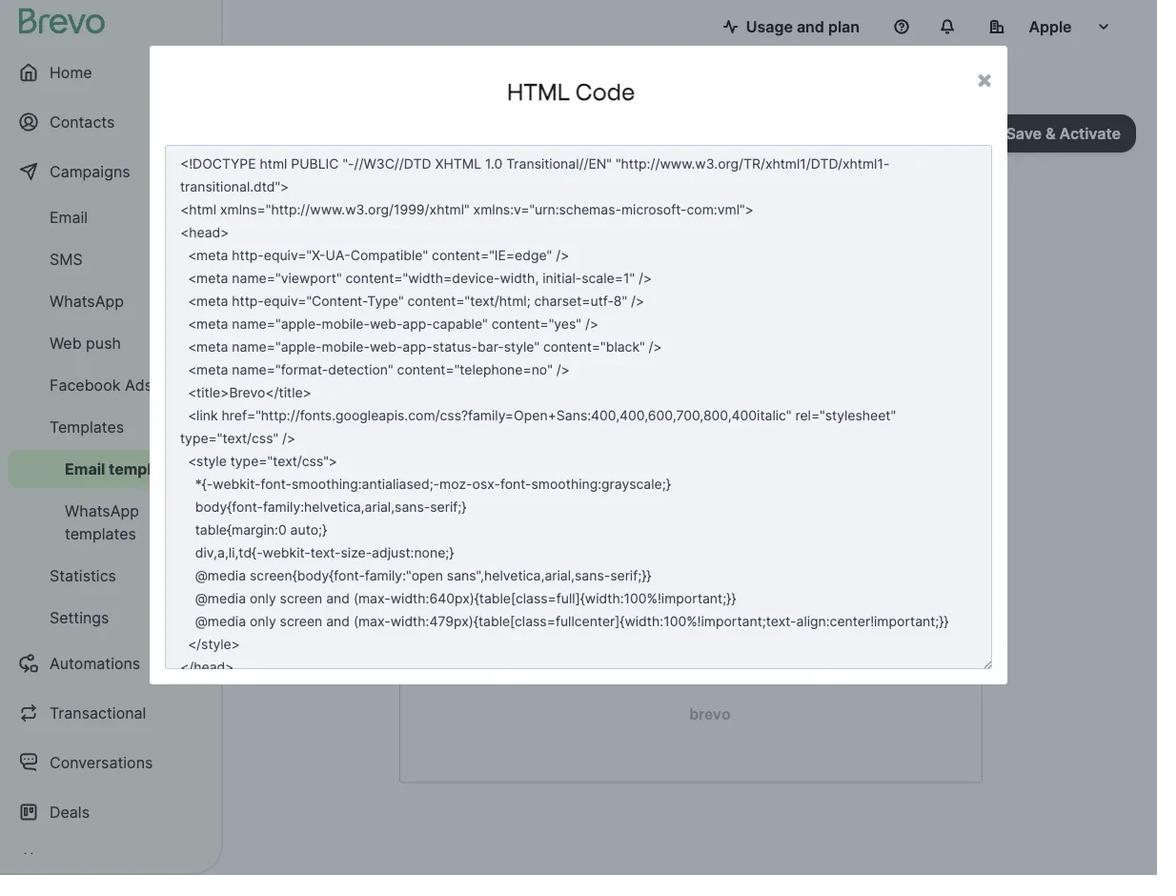 Task type: describe. For each thing, give the bounding box(es) containing it.
subject
[[454, 371, 509, 389]]

email for email
[[50, 208, 88, 226]]

email for email templates
[[65, 460, 105, 478]]

apple button
[[974, 8, 1127, 46]]

whatsapp for whatsapp templates
[[65, 502, 139, 520]]

settings
[[50, 608, 109, 627]]

contacts link
[[8, 99, 210, 145]]

design
[[703, 186, 753, 205]]

whatsapp for whatsapp
[[50, 292, 124, 310]]

from : apple <apple.applelee2001@gmail.com>
[[454, 340, 796, 359]]

whatsapp templates
[[65, 502, 139, 543]]

campaigns link
[[8, 149, 210, 195]]

automations
[[50, 654, 140, 673]]

preview
[[511, 270, 570, 289]]

activate
[[1060, 124, 1121, 143]]

html code
[[507, 78, 635, 105]]

default
[[246, 77, 326, 105]]

contacts
[[50, 113, 115, 131]]

home link
[[8, 50, 210, 95]]

settings link
[[8, 599, 210, 637]]

plan
[[828, 17, 860, 36]]

<apple.applelee2001@gmail.com>
[[548, 340, 796, 359]]

email templates link
[[8, 450, 210, 488]]

statistics link
[[8, 557, 210, 595]]

deals link
[[8, 790, 210, 835]]

and
[[797, 17, 825, 36]]

meetings link
[[8, 839, 210, 875]]

in
[[572, 77, 591, 105]]

1 vertical spatial apple
[[502, 340, 544, 359]]

usage
[[746, 17, 793, 36]]

from
[[454, 340, 491, 359]]

web
[[50, 334, 82, 352]]

templates for email templates
[[109, 460, 184, 478]]

caret down image
[[585, 272, 594, 288]]

push
[[86, 334, 121, 352]]

subscription
[[614, 371, 702, 389]]

html code document
[[150, 46, 1008, 685]]

setup
[[630, 186, 672, 205]]

your
[[578, 371, 609, 389]]

facebook
[[50, 376, 121, 394]]



Task type: vqa. For each thing, say whether or not it's contained in the screenshot.
the "push"
yes



Task type: locate. For each thing, give the bounding box(es) containing it.
whatsapp up web push
[[50, 292, 124, 310]]

apple inside "button"
[[1029, 17, 1072, 36]]

&
[[1046, 124, 1056, 143]]

templates link
[[8, 408, 210, 446]]

left___rvooi image
[[179, 378, 195, 393]]

html
[[507, 78, 571, 105]]

save
[[1006, 124, 1042, 143]]

whatsapp inside whatsapp templates link
[[65, 502, 139, 520]]

subject confirm your subscription
[[454, 371, 702, 389]]

automations link
[[8, 641, 210, 687]]

confirm
[[516, 371, 573, 389]]

statistics
[[50, 566, 116, 585]]

email down templates
[[65, 460, 105, 478]]

templates inside whatsapp templates
[[65, 524, 136, 543]]

email templates
[[65, 460, 184, 478]]

confirmation
[[597, 77, 738, 105]]

conversations link
[[8, 740, 210, 786]]

save & activate button
[[970, 114, 1137, 153]]

setup link
[[630, 186, 672, 205]]

usage and plan button
[[708, 8, 875, 46]]

whatsapp link
[[8, 282, 210, 320]]

ads
[[125, 376, 153, 394]]

apple
[[1029, 17, 1072, 36], [502, 340, 544, 359]]

whatsapp
[[50, 292, 124, 310], [65, 502, 139, 520]]

usage and plan
[[746, 17, 860, 36]]

sms
[[50, 250, 83, 268]]

0 vertical spatial templates
[[109, 460, 184, 478]]

campaigns
[[50, 162, 130, 181]]

facebook ads
[[50, 376, 153, 394]]

email up sms
[[50, 208, 88, 226]]

sms link
[[8, 240, 210, 278]]

whatsapp down email templates link
[[65, 502, 139, 520]]

transactional
[[50, 704, 146, 722]]

preview button
[[495, 261, 610, 299]]

1 vertical spatial whatsapp
[[65, 502, 139, 520]]

0 vertical spatial email
[[50, 208, 88, 226]]

1 vertical spatial email
[[65, 460, 105, 478]]

transactional link
[[8, 690, 210, 736]]

home
[[50, 63, 92, 82]]

design link
[[703, 186, 753, 205]]

0 vertical spatial apple
[[1029, 17, 1072, 36]]

double
[[440, 77, 519, 105]]

web push link
[[8, 324, 210, 362]]

whatsapp templates link
[[8, 492, 210, 553]]

conversations
[[50, 753, 153, 772]]

0 horizontal spatial apple
[[502, 340, 544, 359]]

0 vertical spatial whatsapp
[[50, 292, 124, 310]]

templates
[[50, 418, 124, 436]]

1 vertical spatial templates
[[65, 524, 136, 543]]

template
[[332, 77, 435, 105]]

deals
[[50, 803, 90, 821]]

templates
[[109, 460, 184, 478], [65, 524, 136, 543]]

:
[[491, 340, 495, 359]]

templates for whatsapp templates
[[65, 524, 136, 543]]

opt-
[[524, 77, 572, 105]]

<!DOCTYPE html PUBLIC "-//W3C//DTD XHTML 1.0 Transitional//EN" "http://www.w3.org/TR/xhtml1/DTD/xhtml1-transitional.dtd"> <html xmlns="http://www.w3.org/1999/xhtml" xmlns:v="urn:schemas-microsoft-com:vml"> <head>   <meta http-equiv="X-UA-Compatible" content="IE=edge" />   <meta name="viewport" content="width=device-width, initial-scale=1" />   <meta http-equiv="Content-Type" content="text/html; charset=utf-8" />   <meta name="apple-mobile-web-app-capable" content="yes" />   <meta name="apple-mobile-web-app-status-bar-style" content="black" />   <meta name="format-detection" content="telephone=no" />   <title>Brevo</title>   <link href="http://fonts.googleapis.com/css?family=Open+Sans:400,400,600,700,800,400italic" rel="stylesheet" type="text/css" />   <style type="text/css">     *{-webkit-font-smoothing:antialiased;-moz-osx-font-smoothing:grayscale;}     body{font-family:helvetica,arial,sans-serif;}     table{margin:0 auto;}     div,a,li,td{-webkit-text-size-adjust:none;}     @media screen{body{font-family:"open sans",helvetica,arial,sans-serif;}}     @media only screen and (max-width:640px){table[class=full]{width:100%!important;}}     @media only screen and (max-width:479px){table[class=fullcenter]{width:100%!important;text-align:center!important;}}   </style> </head> <body style="margin:0;padding:0;"> <table width="100%" cellspacing="0" cellpadding="0" border="0" align="center" bgcolor="#ffffff" style="background:#ffffff;">   <tbody>   <tr>     <td>       <table class="full" align="center" width="570" border="0" cellpadding="0" cellspacing="0" style="padding:0 5px;">         <tbody>         <tr>           <td height="30" width="100%"></td>         </tr>         <!---------------------- begin Content -------------------->         <!-- Title -->         <tr>           <td align="center" style="padding:0 20px;text-align:center;font-size:20px;color:#676a6c;line-height:30px;font-weight:600;" valign="middle" width="100%">             Please confirm your subscription           </td>         </tr>         <!-- /Title -->         <tr>           <td height="30" width="100%"></td>         </tr>         <!-- Button -->         <tr>           <td align="center" style="padding:0 20px;text-align:center;" valign="middle" width="100%">             <table cellspacing="0" cellpadding="0" border="0" align="center" class="fullcenter">               <tbody>               <tr>                 <td style="background:#4ca4e0;-webkit-border-radius:5px;-moz-border-radius:5px;border-radius:5px;padding:0 30px;font-weight:600;color:#ffffff;text-transform:uppercase;" align="center" bgcolor="#4ca4e0" height="45">                   <a href="{{ doubleoptin }}" target="_blank" style="color:#ffffff;font-size:14px;text-decoration:none;line-height:24px;width:100%;">Yes, subscribe me to this list</a>                 </td>               </tr>               </tbody>             </table>           </td>         </tr>         <tr>           <td height="30" width="100%"></td>         </tr>         <!-- Text -->         <tr>           <td align="center" style="padding:0 20px;text-align:center;font-size:14px;color:#676a6c;line-height:24px;" valign="middle" width="100%">             If you have received this email by mistake, simply delete it. You will not be subscribed to our mailing list if you do not click on the confirmation link above.           </td>         </tr>         <!-- /Text -->         <tr>           <td height="30" width="100%"></td>         </tr>         <!---------------------- end Content ---------------------->         <tr>           <td height="40" width="100%"></td>         </tr>         <tr>           <td align="center" style="padding:0 20px;text-align:center;font-size:16px;color:#aaaaaa;line-height:30px;font-weight:700;" valign="middle" width="100%">             brevo           </td>         </tr>         <tr>           <td height="40" width="100%"></td>         </tr>         </tbody>       </table>     </td>   </tr>   </tbody> </table> </body> </html> text field
[[165, 145, 993, 669]]

whatsapp inside whatsapp link
[[50, 292, 124, 310]]

web push
[[50, 334, 121, 352]]

save & activate
[[1006, 124, 1121, 143]]

templates down templates link
[[109, 460, 184, 478]]

default template double opt-in confirmation
[[246, 77, 738, 105]]

meetings
[[50, 852, 116, 871]]

1 horizontal spatial apple
[[1029, 17, 1072, 36]]

facebook ads link
[[8, 366, 210, 404]]

templates up the statistics link
[[65, 524, 136, 543]]

email link
[[8, 198, 210, 236]]

email
[[50, 208, 88, 226], [65, 460, 105, 478]]

code
[[576, 78, 635, 105]]



